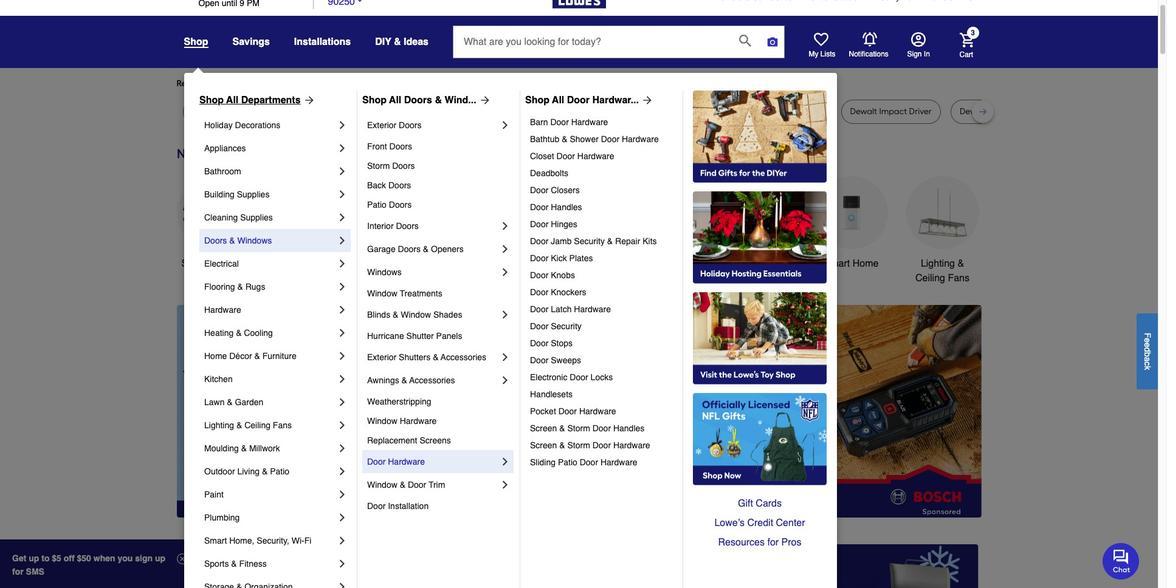 Task type: describe. For each thing, give the bounding box(es) containing it.
chevron right image for bathroom
[[336, 165, 348, 178]]

gift cards
[[738, 498, 782, 509]]

dewalt for dewalt bit set
[[403, 106, 430, 117]]

front
[[367, 142, 387, 151]]

shades
[[433, 310, 462, 320]]

supplies for building supplies
[[237, 190, 270, 199]]

electronic
[[530, 373, 567, 382]]

lawn & garden
[[204, 398, 263, 407]]

you for more suggestions for you
[[395, 78, 410, 89]]

kitchen faucets
[[543, 258, 613, 269]]

kitchen for kitchen faucets
[[543, 258, 575, 269]]

1 set from the left
[[444, 106, 457, 117]]

door down deadbolts
[[530, 185, 549, 195]]

my
[[809, 50, 819, 58]]

doors & windows link
[[204, 229, 336, 252]]

awnings & accessories
[[367, 376, 455, 385]]

door knockers link
[[530, 284, 674, 301]]

outdoor tools & equipment link
[[633, 176, 705, 286]]

home décor & furniture
[[204, 351, 296, 361]]

hardware down handlesets link
[[579, 407, 616, 416]]

accessories inside "link"
[[441, 353, 486, 362]]

door left the installation
[[367, 502, 386, 511]]

ideas
[[404, 36, 429, 47]]

& inside outdoor tools & equipment
[[697, 258, 704, 269]]

door jamb security & repair kits
[[530, 236, 657, 246]]

moulding
[[204, 444, 239, 453]]

door up door stops
[[530, 322, 549, 331]]

decorations for holiday
[[235, 120, 280, 130]]

door down handlesets in the bottom left of the page
[[558, 407, 577, 416]]

hardwar...
[[592, 95, 639, 106]]

door kick plates
[[530, 253, 593, 263]]

1 horizontal spatial bathroom
[[739, 258, 781, 269]]

window hardware
[[367, 416, 437, 426]]

hardware down 'bit set'
[[622, 134, 659, 144]]

door latch hardware
[[530, 305, 611, 314]]

exterior for exterior doors
[[367, 120, 396, 130]]

lowe's home improvement account image
[[911, 32, 926, 47]]

plumbing
[[204, 513, 240, 523]]

scroll to item #2 element
[[654, 495, 686, 502]]

millwork
[[249, 444, 280, 453]]

interior doors link
[[367, 215, 499, 238]]

1 horizontal spatial lighting & ceiling fans link
[[906, 176, 979, 286]]

hardware inside "link"
[[571, 117, 608, 127]]

dewalt impact driver
[[850, 106, 932, 117]]

resources
[[718, 537, 765, 548]]

interior doors
[[367, 221, 419, 231]]

door installation link
[[367, 497, 511, 516]]

new deals every day during 25 days of deals image
[[177, 143, 981, 164]]

lawn & garden link
[[204, 391, 336, 414]]

pros
[[782, 537, 802, 548]]

lawn
[[204, 398, 225, 407]]

chevron right image for windows
[[499, 266, 511, 278]]

flooring
[[204, 282, 235, 292]]

furniture
[[262, 351, 296, 361]]

chevron right image for cleaning supplies
[[336, 212, 348, 224]]

get up to 2 free select tools or batteries when you buy 1 with select purchases. image
[[179, 545, 433, 588]]

chevron right image for paint
[[336, 489, 348, 501]]

2 drill from the left
[[577, 106, 591, 117]]

1 horizontal spatial bathroom link
[[724, 176, 797, 271]]

front doors link
[[367, 137, 511, 156]]

door down screen & storm door hardware in the bottom of the page
[[580, 458, 598, 467]]

exterior shutters & accessories link
[[367, 346, 499, 369]]

hurricane shutter panels link
[[367, 326, 511, 346]]

home décor & furniture link
[[204, 345, 336, 368]]

weatherstripping link
[[367, 392, 511, 412]]

bathtub
[[530, 134, 559, 144]]

gift
[[738, 498, 753, 509]]

kits
[[643, 236, 657, 246]]

window & door trim link
[[367, 474, 499, 497]]

window treatments
[[367, 289, 442, 298]]

cleaning
[[204, 213, 238, 222]]

2 set from the left
[[605, 106, 618, 117]]

blinds & window shades link
[[367, 303, 499, 326]]

chat invite button image
[[1103, 543, 1140, 580]]

door up door hinges
[[530, 202, 549, 212]]

1 horizontal spatial fans
[[948, 273, 970, 284]]

hinges
[[551, 219, 577, 229]]

doors for front
[[389, 142, 412, 151]]

handlesets
[[530, 390, 573, 399]]

dewalt for dewalt drill
[[698, 106, 725, 117]]

$50
[[77, 554, 91, 564]]

dewalt for dewalt impact driver
[[850, 106, 877, 117]]

electronic door locks link
[[530, 369, 674, 386]]

for right suggestions on the left top
[[382, 78, 393, 89]]

exterior for exterior shutters & accessories
[[367, 353, 396, 362]]

wind...
[[445, 95, 476, 106]]

chevron right image for heating & cooling
[[336, 327, 348, 339]]

lowe's credit center link
[[693, 514, 827, 533]]

doors for interior
[[396, 221, 419, 231]]

door closers
[[530, 185, 580, 195]]

repair
[[615, 236, 640, 246]]

kitchen link
[[204, 368, 336, 391]]

door left knobs at the left top of page
[[530, 271, 549, 280]]

door down pocket door hardware link
[[593, 424, 611, 433]]

outdoor living & patio link
[[204, 460, 336, 483]]

1 vertical spatial home
[[204, 351, 227, 361]]

impact driver
[[770, 106, 822, 117]]

impact for impact driver bit
[[485, 106, 512, 117]]

2 bit from the left
[[432, 106, 442, 117]]

get up to $5 off $50 when you sign up for sms
[[12, 554, 165, 577]]

recommended searches for you heading
[[177, 78, 981, 90]]

screen for screen & storm door handles
[[530, 424, 557, 433]]

weatherstripping
[[367, 397, 431, 407]]

installations button
[[294, 31, 351, 53]]

closet door hardware
[[530, 151, 614, 161]]

camera image
[[767, 36, 779, 48]]

smart home link
[[815, 176, 888, 271]]

door security
[[530, 322, 582, 331]]

door down sweeps
[[570, 373, 588, 382]]

driver for impact driver
[[799, 106, 822, 117]]

1 up from the left
[[29, 554, 39, 564]]

chevron right image for interior doors
[[499, 220, 511, 232]]

1 vertical spatial lighting & ceiling fans
[[204, 421, 292, 430]]

faucets
[[578, 258, 613, 269]]

shop these last-minute gifts. $99 or less. quantities are limited and won't last. image
[[177, 305, 373, 518]]

screen & storm door hardware
[[530, 441, 650, 450]]

chevron right image for hardware
[[336, 304, 348, 316]]

chevron right image for smart home, security, wi-fi
[[336, 535, 348, 547]]

chevron right image for door hardware
[[499, 456, 511, 468]]

to
[[41, 554, 50, 564]]

officially licensed n f l gifts. shop now. image
[[693, 393, 827, 486]]

savings button
[[233, 31, 270, 53]]

door down the 'screen & storm door handles' link at the bottom of the page
[[593, 441, 611, 450]]

2 up from the left
[[155, 554, 165, 564]]

all for door
[[552, 95, 564, 106]]

off
[[64, 554, 75, 564]]

storm doors link
[[367, 156, 511, 176]]

door inside "link"
[[550, 117, 569, 127]]

dewalt for dewalt tool
[[247, 106, 274, 117]]

rugs
[[245, 282, 265, 292]]

2 horizontal spatial patio
[[558, 458, 577, 467]]

doors for storm
[[392, 161, 415, 171]]

tool
[[276, 106, 292, 117]]

kitchen faucets link
[[541, 176, 614, 271]]

supplies for cleaning supplies
[[240, 213, 273, 222]]

1 vertical spatial security
[[551, 322, 582, 331]]

recommended
[[177, 78, 235, 89]]

door right closet
[[557, 151, 575, 161]]

replacement screens link
[[367, 431, 511, 450]]

get
[[12, 554, 26, 564]]

chevron right image for awnings & accessories
[[499, 374, 511, 387]]

for left pros at the right bottom
[[767, 537, 779, 548]]

& inside button
[[394, 36, 401, 47]]

k
[[1143, 366, 1153, 370]]

back
[[367, 181, 386, 190]]

hardware down replacement screens
[[388, 457, 425, 467]]

door down the replacement
[[367, 457, 386, 467]]

chevron right image for home décor & furniture
[[336, 350, 348, 362]]

1 horizontal spatial home
[[853, 258, 879, 269]]

drill for dewalt drill
[[727, 106, 742, 117]]

search image
[[739, 35, 751, 47]]

sports
[[204, 559, 229, 569]]

door hardware
[[367, 457, 425, 467]]

dewalt drill bit set
[[960, 106, 1030, 117]]

door closers link
[[530, 182, 674, 199]]

chevron right image for sports & fitness
[[336, 558, 348, 570]]

replacement
[[367, 436, 417, 446]]

bathtub & shower door hardware link
[[530, 131, 674, 148]]

dewalt for dewalt drill bit set
[[960, 106, 987, 117]]

scroll to item #4 image
[[715, 496, 744, 501]]

treatments
[[400, 289, 442, 298]]

$5
[[52, 554, 61, 564]]

advertisement region
[[392, 305, 981, 520]]

shop for shop
[[184, 36, 208, 47]]

handles inside the 'screen & storm door handles' link
[[613, 424, 645, 433]]

shop for shop all departments
[[199, 95, 224, 106]]

dewalt for dewalt drill bit
[[320, 106, 347, 117]]

window up "hurricane shutter panels"
[[401, 310, 431, 320]]

door stops
[[530, 339, 573, 348]]

patio doors link
[[367, 195, 511, 215]]

hardware up replacement screens
[[400, 416, 437, 426]]

driver for impact driver bit
[[514, 106, 537, 117]]

chevron right image for lighting & ceiling fans
[[336, 419, 348, 432]]

door up electronic
[[530, 356, 549, 365]]

chevron right image for moulding & millwork
[[336, 443, 348, 455]]

bathtub & shower door hardware
[[530, 134, 659, 144]]

f e e d b a c k button
[[1137, 313, 1158, 389]]

1 horizontal spatial lighting
[[921, 258, 955, 269]]

c
[[1143, 362, 1153, 366]]

chevron right image for flooring & rugs
[[336, 281, 348, 293]]

door hinges link
[[530, 216, 674, 233]]

hardware inside "link"
[[574, 305, 611, 314]]

0 vertical spatial storm
[[367, 161, 390, 171]]



Task type: vqa. For each thing, say whether or not it's contained in the screenshot.
Vacuum at the right top
no



Task type: locate. For each thing, give the bounding box(es) containing it.
notifications
[[849, 50, 889, 58]]

set
[[444, 106, 457, 117], [605, 106, 618, 117], [658, 106, 670, 117], [1017, 106, 1030, 117]]

1 vertical spatial fans
[[273, 421, 292, 430]]

windows down cleaning supplies link
[[237, 236, 272, 246]]

exterior up front
[[367, 120, 396, 130]]

1 horizontal spatial arrow right image
[[476, 94, 491, 106]]

storm for screen & storm door hardware
[[567, 441, 590, 450]]

1 vertical spatial outdoor
[[204, 467, 235, 477]]

screens
[[420, 436, 451, 446]]

1 vertical spatial storm
[[567, 424, 590, 433]]

window up door installation
[[367, 480, 397, 490]]

hardware down drill bit set at the top of the page
[[571, 117, 608, 127]]

plumbing link
[[204, 506, 336, 529]]

knockers
[[551, 288, 586, 297]]

driver down sign in
[[909, 106, 932, 117]]

up to 35 percent off select small appliances. image
[[452, 545, 706, 588]]

1 exterior from the top
[[367, 120, 396, 130]]

handlesets link
[[530, 386, 674, 403]]

all up exterior doors
[[389, 95, 401, 106]]

0 horizontal spatial impact
[[485, 106, 512, 117]]

arrow right image
[[639, 94, 653, 106]]

fitness
[[239, 559, 267, 569]]

patio down moulding & millwork "link"
[[270, 467, 289, 477]]

1 horizontal spatial decorations
[[461, 273, 513, 284]]

all for deals
[[207, 258, 217, 269]]

0 horizontal spatial kitchen
[[204, 374, 233, 384]]

0 vertical spatial supplies
[[237, 190, 270, 199]]

appliances link
[[204, 137, 336, 160]]

6 bit from the left
[[1005, 106, 1015, 117]]

ceiling inside lighting & ceiling fans
[[916, 273, 945, 284]]

1 vertical spatial ceiling
[[244, 421, 270, 430]]

window up the replacement
[[367, 416, 397, 426]]

screen up sliding
[[530, 441, 557, 450]]

chevron right image for doors & windows
[[336, 235, 348, 247]]

e up b
[[1143, 343, 1153, 347]]

electronic door locks
[[530, 373, 613, 382]]

security
[[574, 236, 605, 246], [551, 322, 582, 331]]

1 horizontal spatial smart
[[824, 258, 850, 269]]

door down barn door hardware "link"
[[601, 134, 620, 144]]

shop down recommended
[[199, 95, 224, 106]]

tools down garage on the left
[[384, 258, 407, 269]]

0 horizontal spatial lighting & ceiling fans
[[204, 421, 292, 430]]

supplies up doors & windows link
[[240, 213, 273, 222]]

outdoor for outdoor tools & equipment
[[634, 258, 669, 269]]

lowe's home improvement lists image
[[814, 32, 828, 47]]

1 dewalt from the left
[[192, 106, 219, 117]]

patio right sliding
[[558, 458, 577, 467]]

shop left electrical
[[181, 258, 204, 269]]

security,
[[257, 536, 289, 546]]

cooling
[[244, 328, 273, 338]]

decorations down christmas
[[461, 273, 513, 284]]

departments
[[241, 95, 301, 106]]

None search field
[[453, 26, 785, 70]]

0 vertical spatial handles
[[551, 202, 582, 212]]

0 horizontal spatial bathroom link
[[204, 160, 336, 183]]

4 set from the left
[[1017, 106, 1030, 117]]

doors down front doors
[[392, 161, 415, 171]]

back doors link
[[367, 176, 511, 195]]

dewalt down shop all departments
[[247, 106, 274, 117]]

1 horizontal spatial handles
[[613, 424, 645, 433]]

doors right garage on the left
[[398, 244, 421, 254]]

exterior doors
[[367, 120, 422, 130]]

kitchen
[[543, 258, 575, 269], [204, 374, 233, 384]]

0 vertical spatial windows
[[237, 236, 272, 246]]

kitchen up knobs at the left top of page
[[543, 258, 575, 269]]

door down door handles
[[530, 219, 549, 229]]

0 vertical spatial outdoor
[[634, 258, 669, 269]]

chevron right image
[[336, 119, 348, 131], [499, 119, 511, 131], [336, 165, 348, 178], [336, 212, 348, 224], [499, 266, 511, 278], [336, 281, 348, 293], [499, 309, 511, 321], [336, 327, 348, 339], [336, 350, 348, 362], [499, 351, 511, 364], [336, 396, 348, 409], [336, 419, 348, 432], [336, 443, 348, 455], [499, 456, 511, 468], [336, 512, 348, 524], [336, 558, 348, 570]]

pocket
[[530, 407, 556, 416]]

1 vertical spatial kitchen
[[204, 374, 233, 384]]

0 horizontal spatial shop
[[199, 95, 224, 106]]

b
[[1143, 352, 1153, 357]]

hardware down the 'screen & storm door handles' link at the bottom of the page
[[613, 441, 650, 450]]

0 vertical spatial kitchen
[[543, 258, 575, 269]]

door knobs
[[530, 271, 575, 280]]

0 horizontal spatial lighting & ceiling fans link
[[204, 414, 336, 437]]

awnings & accessories link
[[367, 369, 499, 392]]

storm inside the 'screen & storm door handles' link
[[567, 424, 590, 433]]

1 horizontal spatial windows
[[367, 267, 402, 277]]

chevron right image for electrical
[[336, 258, 348, 270]]

drill for dewalt drill bit set
[[989, 106, 1003, 117]]

0 horizontal spatial handles
[[551, 202, 582, 212]]

e up d
[[1143, 338, 1153, 343]]

door knockers
[[530, 288, 586, 297]]

windows down garage on the left
[[367, 267, 402, 277]]

hardware down "bathtub & shower door hardware"
[[577, 151, 614, 161]]

2 horizontal spatial impact
[[879, 106, 907, 117]]

dewalt drill
[[698, 106, 742, 117]]

flooring & rugs
[[204, 282, 265, 292]]

1 vertical spatial exterior
[[367, 353, 396, 362]]

door left stops
[[530, 339, 549, 348]]

0 horizontal spatial you
[[287, 78, 301, 89]]

6 dewalt from the left
[[850, 106, 877, 117]]

1 vertical spatial lighting & ceiling fans link
[[204, 414, 336, 437]]

handles down the closers
[[551, 202, 582, 212]]

exterior inside "link"
[[367, 353, 396, 362]]

0 vertical spatial accessories
[[441, 353, 486, 362]]

windows
[[237, 236, 272, 246], [367, 267, 402, 277]]

2 horizontal spatial driver
[[909, 106, 932, 117]]

dewalt for dewalt
[[192, 106, 219, 117]]

shop all door hardwar... link
[[525, 93, 653, 108]]

all
[[226, 95, 238, 106], [389, 95, 401, 106], [552, 95, 564, 106], [207, 258, 217, 269]]

you up shop all doors & wind...
[[395, 78, 410, 89]]

0 horizontal spatial home
[[204, 351, 227, 361]]

0 horizontal spatial windows
[[237, 236, 272, 246]]

1 you from the left
[[287, 78, 301, 89]]

3 drill from the left
[[727, 106, 742, 117]]

driver down my
[[799, 106, 822, 117]]

0 horizontal spatial patio
[[270, 467, 289, 477]]

1 impact from the left
[[485, 106, 512, 117]]

dewalt right 'bit set'
[[698, 106, 725, 117]]

pocket door hardware
[[530, 407, 616, 416]]

0 horizontal spatial ceiling
[[244, 421, 270, 430]]

doors up storm doors
[[389, 142, 412, 151]]

windows link
[[367, 261, 499, 284]]

shop up recommended
[[184, 36, 208, 47]]

doors for patio
[[389, 200, 412, 210]]

window for hardware
[[367, 416, 397, 426]]

replacement screens
[[367, 436, 451, 446]]

door left trim
[[408, 480, 426, 490]]

1 horizontal spatial shop
[[362, 95, 387, 106]]

arrow left image
[[403, 411, 415, 424]]

lowe's home improvement notification center image
[[862, 32, 877, 47]]

3 impact from the left
[[879, 106, 907, 117]]

kitchen up lawn
[[204, 374, 233, 384]]

exterior down hurricane
[[367, 353, 396, 362]]

1 horizontal spatial you
[[395, 78, 410, 89]]

chevron right image for holiday decorations
[[336, 119, 348, 131]]

1 vertical spatial bathroom
[[739, 258, 781, 269]]

outdoor inside outdoor tools & equipment
[[634, 258, 669, 269]]

paint
[[204, 490, 224, 500]]

doors up shop all deals
[[204, 236, 227, 246]]

doors up dewalt bit set
[[404, 95, 432, 106]]

0 horizontal spatial smart
[[204, 536, 227, 546]]

0 vertical spatial fans
[[948, 273, 970, 284]]

door left the "latch"
[[530, 305, 549, 314]]

2 tools from the left
[[672, 258, 695, 269]]

dewalt down notifications
[[850, 106, 877, 117]]

0 vertical spatial lighting
[[921, 258, 955, 269]]

all inside 'link'
[[207, 258, 217, 269]]

0 vertical spatial shop
[[184, 36, 208, 47]]

shutters
[[399, 353, 431, 362]]

4 dewalt from the left
[[403, 106, 430, 117]]

hardware down screen & storm door hardware link
[[601, 458, 637, 467]]

0 horizontal spatial driver
[[514, 106, 537, 117]]

3
[[971, 29, 975, 37]]

handles down pocket door hardware link
[[613, 424, 645, 433]]

doors for back
[[388, 181, 411, 190]]

all up the barn door hardware
[[552, 95, 564, 106]]

more suggestions for you link
[[311, 78, 419, 90]]

home,
[[229, 536, 254, 546]]

0 vertical spatial exterior
[[367, 120, 396, 130]]

chevron right image for kitchen
[[336, 373, 348, 385]]

shop all deals link
[[177, 176, 250, 271]]

holiday hosting essentials. image
[[693, 191, 827, 284]]

up
[[29, 554, 39, 564], [155, 554, 165, 564]]

1 horizontal spatial kitchen
[[543, 258, 575, 269]]

window treatments link
[[367, 284, 511, 303]]

supplies up cleaning supplies
[[237, 190, 270, 199]]

trim
[[429, 480, 445, 490]]

stops
[[551, 339, 573, 348]]

resources for pros
[[718, 537, 802, 548]]

window
[[367, 289, 397, 298], [401, 310, 431, 320], [367, 416, 397, 426], [367, 480, 397, 490]]

2 shop from the left
[[362, 95, 387, 106]]

door down door knobs
[[530, 288, 549, 297]]

5 dewalt from the left
[[698, 106, 725, 117]]

arrow right image inside shop all doors & wind... link
[[476, 94, 491, 106]]

1 tools from the left
[[384, 258, 407, 269]]

1 horizontal spatial ceiling
[[916, 273, 945, 284]]

door knobs link
[[530, 267, 674, 284]]

window hardware link
[[367, 412, 511, 431]]

1 vertical spatial windows
[[367, 267, 402, 277]]

0 horizontal spatial bathroom
[[204, 167, 241, 176]]

shop button
[[184, 36, 208, 48]]

drill for dewalt drill bit
[[349, 106, 363, 117]]

0 vertical spatial security
[[574, 236, 605, 246]]

tools up 'equipment'
[[672, 258, 695, 269]]

you for recommended searches for you
[[287, 78, 301, 89]]

chevron right image for window & door trim
[[499, 479, 511, 491]]

decorations
[[235, 120, 280, 130], [461, 273, 513, 284]]

kitchen for kitchen
[[204, 374, 233, 384]]

driver up barn
[[514, 106, 537, 117]]

0 vertical spatial lighting & ceiling fans
[[916, 258, 970, 284]]

supplies inside 'link'
[[237, 190, 270, 199]]

doors inside 'link'
[[389, 142, 412, 151]]

tools inside outdoor tools & equipment
[[672, 258, 695, 269]]

2 e from the top
[[1143, 343, 1153, 347]]

fans
[[948, 273, 970, 284], [273, 421, 292, 430]]

hurricane shutter panels
[[367, 331, 462, 341]]

1 vertical spatial smart
[[204, 536, 227, 546]]

3 dewalt from the left
[[320, 106, 347, 117]]

for inside get up to $5 off $50 when you sign up for sms
[[12, 567, 24, 577]]

outdoor for outdoor living & patio
[[204, 467, 235, 477]]

décor
[[229, 351, 252, 361]]

2 exterior from the top
[[367, 353, 396, 362]]

sign in button
[[907, 32, 930, 59]]

3 driver from the left
[[909, 106, 932, 117]]

1 horizontal spatial driver
[[799, 106, 822, 117]]

Search Query text field
[[453, 26, 729, 58]]

visit the lowe's toy shop. image
[[693, 292, 827, 385]]

2 vertical spatial storm
[[567, 441, 590, 450]]

door down recommended searches for you heading
[[567, 95, 590, 106]]

chevron right image for plumbing
[[336, 512, 348, 524]]

2 you from the left
[[395, 78, 410, 89]]

1 vertical spatial accessories
[[409, 376, 455, 385]]

1 vertical spatial screen
[[530, 441, 557, 450]]

arrow right image
[[301, 94, 315, 106], [476, 94, 491, 106], [959, 411, 971, 424]]

for down get
[[12, 567, 24, 577]]

handles inside door handles link
[[551, 202, 582, 212]]

3 shop from the left
[[525, 95, 550, 106]]

0 horizontal spatial fans
[[273, 421, 292, 430]]

exterior shutters & accessories
[[367, 353, 486, 362]]

1 horizontal spatial impact
[[770, 106, 797, 117]]

screen for screen & storm door hardware
[[530, 441, 557, 450]]

0 horizontal spatial tools
[[384, 258, 407, 269]]

garage doors & openers link
[[367, 238, 499, 261]]

0 vertical spatial decorations
[[235, 120, 280, 130]]

panels
[[436, 331, 462, 341]]

1 bit from the left
[[365, 106, 375, 117]]

1 screen from the top
[[530, 424, 557, 433]]

storm for screen & storm door handles
[[567, 424, 590, 433]]

doors up garage doors & openers
[[396, 221, 419, 231]]

2 horizontal spatial shop
[[525, 95, 550, 106]]

garden
[[235, 398, 263, 407]]

doors down dewalt bit set
[[399, 120, 422, 130]]

0 horizontal spatial decorations
[[235, 120, 280, 130]]

decorations down the dewalt tool in the top left of the page
[[235, 120, 280, 130]]

you inside more suggestions for you link
[[395, 78, 410, 89]]

0 vertical spatial ceiling
[[916, 273, 945, 284]]

all down recommended searches for you
[[226, 95, 238, 106]]

door right barn
[[550, 117, 569, 127]]

lists
[[821, 50, 836, 58]]

shop for shop all deals
[[181, 258, 204, 269]]

0 vertical spatial screen
[[530, 424, 557, 433]]

1 e from the top
[[1143, 338, 1153, 343]]

1 horizontal spatial lighting & ceiling fans
[[916, 258, 970, 284]]

decorations for christmas
[[461, 273, 513, 284]]

up right sign
[[155, 554, 165, 564]]

all for doors
[[389, 95, 401, 106]]

chevron right image for outdoor living & patio
[[336, 466, 348, 478]]

arrow right image inside shop all departments link
[[301, 94, 315, 106]]

4 drill from the left
[[989, 106, 1003, 117]]

3 bit from the left
[[539, 106, 549, 117]]

2 impact from the left
[[770, 106, 797, 117]]

window for &
[[367, 480, 397, 490]]

2 dewalt from the left
[[247, 106, 274, 117]]

0 horizontal spatial arrow right image
[[301, 94, 315, 106]]

1 horizontal spatial patio
[[367, 200, 387, 210]]

hardware up door security link
[[574, 305, 611, 314]]

chevron right image for building supplies
[[336, 188, 348, 201]]

shop down more suggestions for you link
[[362, 95, 387, 106]]

3 set from the left
[[658, 106, 670, 117]]

latch
[[551, 305, 572, 314]]

1 horizontal spatial tools
[[672, 258, 695, 269]]

flooring & rugs link
[[204, 275, 336, 298]]

1 drill from the left
[[349, 106, 363, 117]]

sweeps
[[551, 356, 581, 365]]

&
[[394, 36, 401, 47], [435, 95, 442, 106], [562, 134, 567, 144], [229, 236, 235, 246], [607, 236, 613, 246], [423, 244, 429, 254], [697, 258, 704, 269], [958, 258, 964, 269], [237, 282, 243, 292], [393, 310, 398, 320], [236, 328, 242, 338], [254, 351, 260, 361], [433, 353, 439, 362], [402, 376, 407, 385], [227, 398, 233, 407], [236, 421, 242, 430], [559, 424, 565, 433], [559, 441, 565, 450], [241, 444, 247, 453], [262, 467, 268, 477], [400, 480, 405, 490], [231, 559, 237, 569]]

hardware down "flooring"
[[204, 305, 241, 315]]

electrical link
[[204, 252, 336, 275]]

you left 'more'
[[287, 78, 301, 89]]

dewalt drill bit
[[320, 106, 375, 117]]

christmas decorations
[[461, 258, 513, 284]]

patio down back
[[367, 200, 387, 210]]

door hinges
[[530, 219, 577, 229]]

2 horizontal spatial arrow right image
[[959, 411, 971, 424]]

0 vertical spatial bathroom
[[204, 167, 241, 176]]

center
[[776, 518, 805, 529]]

scroll to item #5 image
[[744, 496, 773, 501]]

garage doors & openers
[[367, 244, 464, 254]]

chevron right image for appliances
[[336, 142, 348, 154]]

0 vertical spatial smart
[[824, 258, 850, 269]]

up to 30 percent off select grills and accessories. image
[[725, 545, 979, 588]]

& inside lighting & ceiling fans
[[958, 258, 964, 269]]

shop all door hardwar...
[[525, 95, 639, 106]]

shop up barn
[[525, 95, 550, 106]]

dewalt down cart
[[960, 106, 987, 117]]

dewalt up the holiday
[[192, 106, 219, 117]]

1 vertical spatial handles
[[613, 424, 645, 433]]

all left deals
[[207, 258, 217, 269]]

door left jamb
[[530, 236, 549, 246]]

1 vertical spatial decorations
[[461, 273, 513, 284]]

dewalt down 'more'
[[320, 106, 347, 117]]

accessories down panels
[[441, 353, 486, 362]]

0 vertical spatial home
[[853, 258, 879, 269]]

security down door latch hardware on the bottom
[[551, 322, 582, 331]]

doors for garage
[[398, 244, 421, 254]]

storm down front
[[367, 161, 390, 171]]

outdoor down moulding
[[204, 467, 235, 477]]

chevron right image for blinds & window shades
[[499, 309, 511, 321]]

1 vertical spatial shop
[[181, 258, 204, 269]]

heating
[[204, 328, 234, 338]]

tools
[[384, 258, 407, 269], [672, 258, 695, 269]]

doors for exterior
[[399, 120, 422, 130]]

chevron right image for garage doors & openers
[[499, 243, 511, 255]]

door latch hardware link
[[530, 301, 674, 318]]

1 shop from the left
[[199, 95, 224, 106]]

up left "to"
[[29, 554, 39, 564]]

screen down pocket
[[530, 424, 557, 433]]

security inside "link"
[[574, 236, 605, 246]]

chevron right image for lawn & garden
[[336, 396, 348, 409]]

storm down pocket door hardware
[[567, 424, 590, 433]]

dewalt down shop all doors & wind...
[[403, 106, 430, 117]]

arrow right image for shop all departments
[[301, 94, 315, 106]]

impact for impact driver
[[770, 106, 797, 117]]

5 bit from the left
[[646, 106, 656, 117]]

& inside 'link'
[[236, 328, 242, 338]]

patio doors
[[367, 200, 412, 210]]

0 horizontal spatial lighting
[[204, 421, 234, 430]]

doors down storm doors
[[388, 181, 411, 190]]

window up blinds
[[367, 289, 397, 298]]

shop for shop all doors & wind...
[[362, 95, 387, 106]]

shop inside 'link'
[[181, 258, 204, 269]]

outdoor down the 'kits'
[[634, 258, 669, 269]]

sms
[[26, 567, 44, 577]]

holiday decorations link
[[204, 114, 336, 137]]

window for treatments
[[367, 289, 397, 298]]

shop for shop all door hardwar...
[[525, 95, 550, 106]]

lighting
[[921, 258, 955, 269], [204, 421, 234, 430]]

smart for smart home
[[824, 258, 850, 269]]

1 vertical spatial lighting
[[204, 421, 234, 430]]

1 vertical spatial supplies
[[240, 213, 273, 222]]

for up departments
[[274, 78, 285, 89]]

chevron right image
[[336, 142, 348, 154], [336, 188, 348, 201], [499, 220, 511, 232], [336, 235, 348, 247], [499, 243, 511, 255], [336, 258, 348, 270], [336, 304, 348, 316], [336, 373, 348, 385], [499, 374, 511, 387], [336, 466, 348, 478], [499, 479, 511, 491], [336, 489, 348, 501], [336, 535, 348, 547], [336, 581, 348, 588]]

building supplies link
[[204, 183, 336, 206]]

accessories
[[441, 353, 486, 362], [409, 376, 455, 385]]

find gifts for the diyer. image
[[693, 91, 827, 183]]

2 driver from the left
[[799, 106, 822, 117]]

sliding
[[530, 458, 556, 467]]

shop all deals
[[181, 258, 245, 269]]

chevron down image
[[355, 0, 365, 5]]

lowe's home improvement cart image
[[960, 33, 974, 47]]

storm inside screen & storm door hardware link
[[567, 441, 590, 450]]

4 bit from the left
[[593, 106, 603, 117]]

fi
[[304, 536, 311, 546]]

chevron right image for exterior doors
[[499, 119, 511, 131]]

accessories up weatherstripping "link"
[[409, 376, 455, 385]]

0 vertical spatial lighting & ceiling fans link
[[906, 176, 979, 286]]

lowe's home improvement logo image
[[552, 0, 606, 23]]

barn door hardware
[[530, 117, 608, 127]]

all for departments
[[226, 95, 238, 106]]

1 horizontal spatial outdoor
[[634, 258, 669, 269]]

7 dewalt from the left
[[960, 106, 987, 117]]

sliding patio door hardware link
[[530, 454, 674, 471]]

smart for smart home, security, wi-fi
[[204, 536, 227, 546]]

1 driver from the left
[[514, 106, 537, 117]]

0 horizontal spatial outdoor
[[204, 467, 235, 477]]

security up plates
[[574, 236, 605, 246]]

chevron right image for exterior shutters & accessories
[[499, 351, 511, 364]]

front doors
[[367, 142, 412, 151]]

lighting & ceiling fans link
[[906, 176, 979, 286], [204, 414, 336, 437]]

arrow right image for shop all doors & wind...
[[476, 94, 491, 106]]

1 horizontal spatial up
[[155, 554, 165, 564]]

appliances
[[204, 143, 246, 153]]

2 screen from the top
[[530, 441, 557, 450]]

door left kick
[[530, 253, 549, 263]]

0 horizontal spatial up
[[29, 554, 39, 564]]



